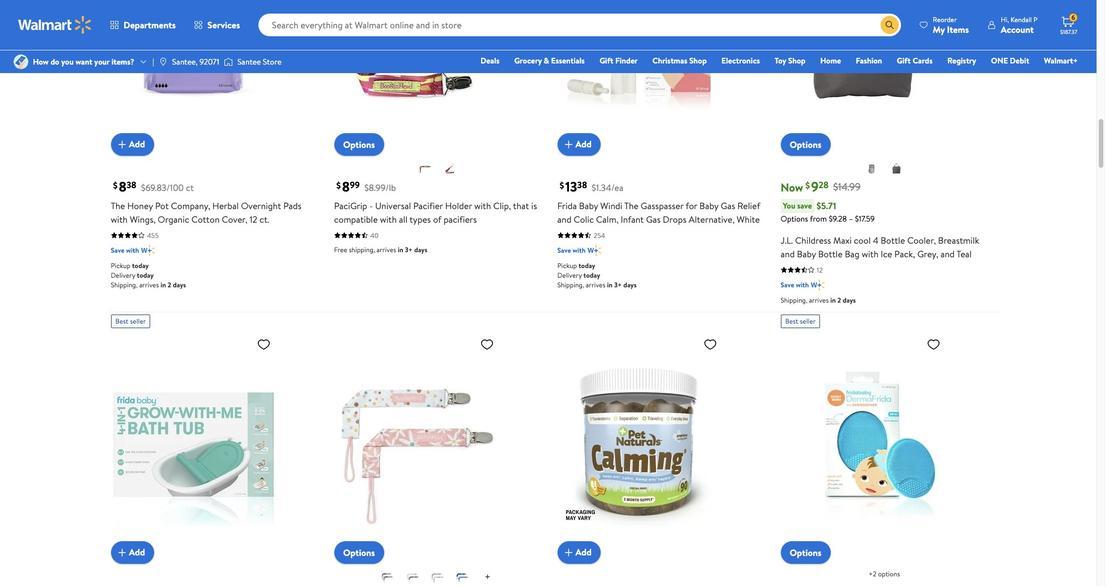 Task type: describe. For each thing, give the bounding box(es) containing it.
cooler,
[[907, 234, 936, 246]]

search icon image
[[885, 20, 894, 29]]

–
[[849, 213, 853, 224]]

grey, and teal image
[[890, 162, 903, 175]]

electronics
[[722, 55, 760, 66]]

one
[[991, 55, 1008, 66]]

herbal
[[212, 199, 239, 212]]

 image for santee, 92071
[[159, 57, 168, 66]]

christmas shop link
[[647, 54, 712, 67]]

99
[[350, 179, 360, 191]]

organic
[[158, 213, 189, 225]]

fashion link
[[851, 54, 887, 67]]

options link for 'bam blue' icon
[[334, 541, 384, 564]]

pickup for 8
[[111, 260, 130, 270]]

8 for $ 8 38 $69.83/100 ct the honey pot company, herbal overnight pads with wings, organic cotton cover, 12 ct.
[[119, 177, 127, 196]]

white
[[737, 213, 760, 225]]

free
[[334, 245, 347, 254]]

40
[[370, 230, 379, 240]]

cards
[[913, 55, 933, 66]]

add to favorites list, booginhead universal pacifier clips, infant & toddler girls, pink daisies image
[[480, 337, 494, 351]]

+2 options
[[869, 569, 900, 578]]

kendall
[[1011, 14, 1032, 24]]

save for 13
[[557, 245, 571, 255]]

gift cards link
[[892, 54, 938, 67]]

1 horizontal spatial and
[[781, 247, 795, 260]]

hi, kendall p account
[[1001, 14, 1038, 35]]

+2
[[869, 569, 877, 578]]

Walmart Site-Wide search field
[[258, 14, 901, 36]]

store
[[263, 56, 282, 67]]

bag
[[845, 247, 860, 260]]

pickup today delivery today shipping, arrives in 2 days
[[111, 260, 186, 289]]

shipping,
[[349, 245, 375, 254]]

with up pickup today delivery today shipping, arrives in 2 days
[[126, 245, 139, 255]]

departments button
[[101, 11, 185, 39]]

booginhead universal pacifier clips, infant & toddler girls, pink daisies image
[[334, 332, 499, 555]]

with left the clip,
[[474, 199, 491, 212]]

electronics link
[[717, 54, 765, 67]]

add to favorites list, frida baby 4 in 1 grow with me baby bath tub for newborn to toddler, white image
[[257, 337, 271, 351]]

registry
[[948, 55, 976, 66]]

for
[[686, 199, 697, 212]]

0 horizontal spatial gas
[[646, 213, 661, 225]]

christmas shop
[[653, 55, 707, 66]]

clip,
[[493, 199, 511, 212]]

shipping, arrives in 2 days
[[781, 295, 856, 305]]

in inside pickup today delivery today shipping, arrives in 2 days
[[161, 280, 166, 289]]

$ 8 38 $69.83/100 ct the honey pot company, herbal overnight pads with wings, organic cotton cover, 12 ct.
[[111, 177, 302, 225]]

1 vertical spatial 12
[[817, 265, 823, 275]]

add to favorites list, pet naturals calming for dogs, behavioral support supplement, 90 bite-sized chews image
[[704, 337, 717, 351]]

reorder
[[933, 14, 957, 24]]

arrives inside pickup today delivery today shipping, arrives in 2 days
[[139, 280, 159, 289]]

254
[[594, 230, 605, 240]]

seller for frida baby dermafrida skinsoother exfoliating scalp scrubber for cradle cap, dry skin, and eczema image
[[800, 316, 816, 326]]

you
[[61, 56, 74, 67]]

gift finder link
[[595, 54, 643, 67]]

seller for frida baby 4 in 1 grow with me baby bath tub for newborn to toddler, white image
[[130, 316, 146, 326]]

options for gray image's options link
[[790, 138, 822, 150]]

childress
[[795, 234, 831, 246]]

 image for how do you want your items?
[[14, 54, 28, 69]]

bam blue image
[[381, 570, 395, 584]]

walmart+
[[1044, 55, 1078, 66]]

one debit
[[991, 55, 1030, 66]]

pacifier
[[413, 199, 443, 212]]

gift for gift cards
[[897, 55, 911, 66]]

grocery & essentials
[[514, 55, 585, 66]]

0 vertical spatial walmart plus image
[[141, 245, 155, 256]]

0 horizontal spatial baby
[[579, 199, 598, 212]]

12 inside "$ 8 38 $69.83/100 ct the honey pot company, herbal overnight pads with wings, organic cotton cover, 12 ct."
[[250, 213, 257, 225]]

toy
[[775, 55, 786, 66]]

best seller for frida baby dermafrida skinsoother exfoliating scalp scrubber for cradle cap, dry skin, and eczema image
[[785, 316, 816, 326]]

with inside j.l. childress maxi cool 4 bottle cooler, breastmilk and baby bottle bag with ice pack, grey, and teal
[[862, 247, 879, 260]]

$ 8 99 $8.99/lb pacigrip - universal pacifier holder with clip, that is compatible with all types of pacifiers
[[334, 177, 537, 225]]

blue arrows image
[[431, 570, 444, 584]]

1 horizontal spatial baby
[[700, 199, 719, 212]]

hi,
[[1001, 14, 1009, 24]]

455
[[147, 230, 159, 240]]

$69.83/100
[[141, 181, 184, 194]]

types
[[410, 213, 431, 225]]

drops
[[663, 213, 687, 225]]

santee, 92071
[[172, 56, 219, 67]]

home
[[820, 55, 841, 66]]

blue chevron dots image
[[456, 570, 469, 584]]

home link
[[815, 54, 846, 67]]

best seller for frida baby 4 in 1 grow with me baby bath tub for newborn to toddler, white image
[[115, 316, 146, 326]]

maxi
[[833, 234, 852, 246]]

one debit link
[[986, 54, 1035, 67]]

6 $187.37
[[1060, 13, 1077, 36]]

add to cart image for pet naturals calming for dogs, behavioral support supplement, 90 bite-sized chews image
[[562, 546, 576, 559]]

add to cart image for frida baby 4 in 1 grow with me baby bath tub for newborn to toddler, white image
[[115, 546, 129, 559]]

now
[[781, 179, 803, 195]]

frida baby 4 in 1 grow with me baby bath tub for newborn to toddler, white image
[[111, 332, 275, 555]]

13
[[565, 177, 577, 196]]

with up "shipping, arrives in 2 days"
[[796, 280, 809, 289]]

0 vertical spatial bottle
[[881, 234, 905, 246]]

$17.59
[[855, 213, 875, 224]]

options
[[878, 569, 900, 578]]

save with for 8
[[111, 245, 139, 255]]

gift finder
[[600, 55, 638, 66]]

$8.99/lb
[[364, 181, 396, 194]]

days inside pickup today delivery today shipping, arrives in 2 days
[[173, 280, 186, 289]]

pop pink image
[[418, 162, 432, 175]]

compatible
[[334, 213, 378, 225]]

pacigrip - universal pacifier holder with clip, that is compatible with all types of pacifiers image
[[334, 0, 499, 147]]

alternative,
[[689, 213, 735, 225]]

account
[[1001, 23, 1034, 35]]

1 vertical spatial walmart plus image
[[811, 279, 825, 290]]

the inside "$ 8 38 $69.83/100 ct the honey pot company, herbal overnight pads with wings, organic cotton cover, 12 ct."
[[111, 199, 125, 212]]

grey,
[[917, 247, 939, 260]]

$ for $ 8 99 $8.99/lb pacigrip - universal pacifier holder with clip, that is compatible with all types of pacifiers
[[336, 179, 341, 191]]

services button
[[185, 11, 249, 39]]

santee,
[[172, 56, 198, 67]]

the inside $ 13 38 $1.34/ea frida baby windi the gasspasser for baby gas relief and colic calm, infant gas drops alternative, white
[[624, 199, 639, 212]]

breastmilk
[[938, 234, 979, 246]]

walmart+ link
[[1039, 54, 1083, 67]]

walmart plus image
[[588, 245, 601, 256]]

essentials
[[551, 55, 585, 66]]

with down universal
[[380, 213, 397, 225]]

1 vertical spatial bottle
[[818, 247, 843, 260]]

9
[[811, 177, 819, 196]]

$14.99
[[833, 180, 861, 194]]

-
[[370, 199, 373, 212]]

shop for christmas shop
[[689, 55, 707, 66]]

2 horizontal spatial save
[[781, 280, 794, 289]]

gift cards
[[897, 55, 933, 66]]

baby inside j.l. childress maxi cool 4 bottle cooler, breastmilk and baby bottle bag with ice pack, grey, and teal
[[797, 247, 816, 260]]

cool
[[854, 234, 871, 246]]



Task type: vqa. For each thing, say whether or not it's contained in the screenshot.
the topmost at
no



Task type: locate. For each thing, give the bounding box(es) containing it.
black blue chevron image
[[406, 570, 419, 584]]

1 best seller from the left
[[115, 316, 146, 326]]

frida baby dermafrida skinsoother exfoliating scalp scrubber for cradle cap, dry skin, and eczema image
[[781, 332, 945, 555]]

ct
[[186, 181, 194, 194]]

1 horizontal spatial gift
[[897, 55, 911, 66]]

1 horizontal spatial 38
[[577, 179, 587, 191]]

1 horizontal spatial 12
[[817, 265, 823, 275]]

2 gift from the left
[[897, 55, 911, 66]]

12 up "shipping, arrives in 2 days"
[[817, 265, 823, 275]]

company,
[[171, 199, 210, 212]]

Search search field
[[258, 14, 901, 36]]

8 for $ 8 99 $8.99/lb pacigrip - universal pacifier holder with clip, that is compatible with all types of pacifiers
[[342, 177, 350, 196]]

2 38 from the left
[[577, 179, 587, 191]]

1 shop from the left
[[689, 55, 707, 66]]

pacifiers
[[444, 213, 477, 225]]

seller down pickup today delivery today shipping, arrives in 2 days
[[130, 316, 146, 326]]

best seller
[[115, 316, 146, 326], [785, 316, 816, 326]]

3+ inside pickup today delivery today shipping, arrives in 3+ days
[[614, 280, 622, 289]]

the honey pot company, herbal overnight pads with wings, organic cotton cover, 12 ct. image
[[111, 0, 275, 147]]

save with left walmart plus image
[[557, 245, 586, 255]]

with inside "$ 8 38 $69.83/100 ct the honey pot company, herbal overnight pads with wings, organic cotton cover, 12 ct."
[[111, 213, 128, 225]]

relief
[[738, 199, 760, 212]]

2 pickup from the left
[[557, 260, 577, 270]]

toy shop link
[[770, 54, 811, 67]]

0 horizontal spatial save
[[111, 245, 124, 255]]

$ for $ 8 38 $69.83/100 ct the honey pot company, herbal overnight pads with wings, organic cotton cover, 12 ct.
[[113, 179, 118, 191]]

shipping, inside pickup today delivery today shipping, arrives in 3+ days
[[557, 280, 584, 289]]

arrives
[[377, 245, 396, 254], [139, 280, 159, 289], [586, 280, 606, 289], [809, 295, 829, 305]]

save up pickup today delivery today shipping, arrives in 2 days
[[111, 245, 124, 255]]

1 best from the left
[[115, 316, 128, 326]]

1 horizontal spatial shipping,
[[557, 280, 584, 289]]

your
[[94, 56, 110, 67]]

2 best from the left
[[785, 316, 798, 326]]

gift left "finder"
[[600, 55, 613, 66]]

walmart plus image down 455
[[141, 245, 155, 256]]

and left teal
[[941, 247, 955, 260]]

2 shop from the left
[[788, 55, 806, 66]]

ice
[[881, 247, 892, 260]]

$ inside $ 13 38 $1.34/ea frida baby windi the gasspasser for baby gas relief and colic calm, infant gas drops alternative, white
[[560, 179, 564, 191]]

 image left how
[[14, 54, 28, 69]]

add to favorites list, frida baby dermafrida skinsoother exfoliating scalp scrubber for cradle cap, dry skin, and eczema image
[[927, 337, 941, 351]]

0 horizontal spatial 3+
[[405, 245, 413, 254]]

fashion
[[856, 55, 882, 66]]

12
[[250, 213, 257, 225], [817, 265, 823, 275]]

pickup down wings,
[[111, 260, 130, 270]]

1 delivery from the left
[[111, 270, 135, 280]]

38 for 13
[[577, 179, 587, 191]]

1 seller from the left
[[130, 316, 146, 326]]

pet naturals calming for dogs, behavioral support supplement, 90 bite-sized chews image
[[557, 332, 722, 555]]

save with for 13
[[557, 245, 586, 255]]

0 vertical spatial gas
[[721, 199, 735, 212]]

1 horizontal spatial best
[[785, 316, 798, 326]]

shipping, for 8
[[111, 280, 138, 289]]

save with
[[111, 245, 139, 255], [557, 245, 586, 255], [781, 280, 809, 289]]

1 horizontal spatial save with
[[557, 245, 586, 255]]

1 horizontal spatial gas
[[721, 199, 735, 212]]

seller down "shipping, arrives in 2 days"
[[800, 316, 816, 326]]

38 inside $ 13 38 $1.34/ea frida baby windi the gasspasser for baby gas relief and colic calm, infant gas drops alternative, white
[[577, 179, 587, 191]]

options inside you save $5.71 options from $9.28 – $17.59
[[781, 213, 808, 224]]

cover,
[[222, 213, 247, 225]]

1 horizontal spatial bottle
[[881, 234, 905, 246]]

you
[[783, 200, 795, 211]]

$ inside $ 8 99 $8.99/lb pacigrip - universal pacifier holder with clip, that is compatible with all types of pacifiers
[[336, 179, 341, 191]]

2 delivery from the left
[[557, 270, 582, 280]]

2 horizontal spatial  image
[[224, 56, 233, 67]]

shop right toy
[[788, 55, 806, 66]]

0 horizontal spatial best seller
[[115, 316, 146, 326]]

shipping, inside pickup today delivery today shipping, arrives in 2 days
[[111, 280, 138, 289]]

in inside pickup today delivery today shipping, arrives in 3+ days
[[607, 280, 613, 289]]

days inside pickup today delivery today shipping, arrives in 3+ days
[[624, 280, 637, 289]]

walmart plus image
[[141, 245, 155, 256], [811, 279, 825, 290]]

0 horizontal spatial pickup
[[111, 260, 130, 270]]

baby up colic in the right of the page
[[579, 199, 598, 212]]

&
[[544, 55, 549, 66]]

want
[[76, 56, 92, 67]]

walmart plus image up "shipping, arrives in 2 days"
[[811, 279, 825, 290]]

1 horizontal spatial 3+
[[614, 280, 622, 289]]

$1.34/ea
[[592, 181, 624, 194]]

pads
[[283, 199, 302, 212]]

8 left $69.83/100 at the left
[[119, 177, 127, 196]]

is
[[531, 199, 537, 212]]

38 inside "$ 8 38 $69.83/100 ct the honey pot company, herbal overnight pads with wings, organic cotton cover, 12 ct."
[[127, 179, 136, 191]]

2 seller from the left
[[800, 316, 816, 326]]

0 horizontal spatial and
[[557, 213, 572, 225]]

1 8 from the left
[[119, 177, 127, 196]]

0 vertical spatial 12
[[250, 213, 257, 225]]

0 horizontal spatial the
[[111, 199, 125, 212]]

1 horizontal spatial best seller
[[785, 316, 816, 326]]

ct.
[[260, 213, 269, 225]]

options link for pop pink icon on the left of page
[[334, 133, 384, 156]]

universal
[[375, 199, 411, 212]]

4 $ from the left
[[806, 179, 810, 191]]

2 best seller from the left
[[785, 316, 816, 326]]

j.l. childress maxi cool 4 bottle cooler, breastmilk and baby bottle bag with ice pack, grey, and teal image
[[781, 0, 945, 147]]

baby up the alternative, on the right
[[700, 199, 719, 212]]

save
[[797, 200, 812, 211]]

$ inside the now $ 9 28 $14.99
[[806, 179, 810, 191]]

items
[[947, 23, 969, 35]]

options for options link related to pop pink icon on the left of page
[[343, 138, 375, 150]]

pickup inside pickup today delivery today shipping, arrives in 2 days
[[111, 260, 130, 270]]

wings,
[[130, 213, 156, 225]]

save with up "shipping, arrives in 2 days"
[[781, 280, 809, 289]]

$ for $ 13 38 $1.34/ea frida baby windi the gasspasser for baby gas relief and colic calm, infant gas drops alternative, white
[[560, 179, 564, 191]]

1 horizontal spatial the
[[624, 199, 639, 212]]

gift left cards
[[897, 55, 911, 66]]

all
[[399, 213, 408, 225]]

0 horizontal spatial 8
[[119, 177, 127, 196]]

0 horizontal spatial delivery
[[111, 270, 135, 280]]

shop right christmas
[[689, 55, 707, 66]]

1 vertical spatial 2
[[838, 295, 841, 305]]

$ left 13
[[560, 179, 564, 191]]

do
[[51, 56, 59, 67]]

1 horizontal spatial 2
[[838, 295, 841, 305]]

delivery
[[111, 270, 135, 280], [557, 270, 582, 280]]

1 pickup from the left
[[111, 260, 130, 270]]

registry link
[[942, 54, 982, 67]]

with
[[474, 199, 491, 212], [111, 213, 128, 225], [380, 213, 397, 225], [126, 245, 139, 255], [573, 245, 586, 255], [862, 247, 879, 260], [796, 280, 809, 289]]

shipping, for 13
[[557, 280, 584, 289]]

$ left 99 at the top of page
[[336, 179, 341, 191]]

and down the 'frida'
[[557, 213, 572, 225]]

pickup inside pickup today delivery today shipping, arrives in 3+ days
[[557, 260, 577, 270]]

reorder my items
[[933, 14, 969, 35]]

2 8 from the left
[[342, 177, 350, 196]]

finder
[[615, 55, 638, 66]]

38 for 8
[[127, 179, 136, 191]]

0 horizontal spatial walmart plus image
[[141, 245, 155, 256]]

pickup for 13
[[557, 260, 577, 270]]

deals link
[[476, 54, 505, 67]]

0 vertical spatial 2
[[168, 280, 171, 289]]

0 horizontal spatial bottle
[[818, 247, 843, 260]]

2 the from the left
[[624, 199, 639, 212]]

1 vertical spatial gas
[[646, 213, 661, 225]]

2
[[168, 280, 171, 289], [838, 295, 841, 305]]

frida baby windi the gasspasser for baby gas relief and colic calm, infant gas drops alternative, white image
[[557, 0, 722, 147]]

6
[[1072, 13, 1075, 22]]

38 up honey
[[127, 179, 136, 191]]

colic
[[574, 213, 594, 225]]

$ 13 38 $1.34/ea frida baby windi the gasspasser for baby gas relief and colic calm, infant gas drops alternative, white
[[557, 177, 760, 225]]

$5.71
[[817, 200, 836, 212]]

best down pickup today delivery today shipping, arrives in 2 days
[[115, 316, 128, 326]]

3 $ from the left
[[560, 179, 564, 191]]

holder
[[445, 199, 472, 212]]

best seller down "shipping, arrives in 2 days"
[[785, 316, 816, 326]]

delivery for 13
[[557, 270, 582, 280]]

 image for santee store
[[224, 56, 233, 67]]

infant
[[621, 213, 644, 225]]

delivery inside pickup today delivery today shipping, arrives in 3+ days
[[557, 270, 582, 280]]

2 inside pickup today delivery today shipping, arrives in 2 days
[[168, 280, 171, 289]]

best for frida baby dermafrida skinsoother exfoliating scalp scrubber for cradle cap, dry skin, and eczema image
[[785, 316, 798, 326]]

1 horizontal spatial delivery
[[557, 270, 582, 280]]

0 horizontal spatial 2
[[168, 280, 171, 289]]

2 horizontal spatial save with
[[781, 280, 809, 289]]

4
[[873, 234, 879, 246]]

92071
[[200, 56, 219, 67]]

0 horizontal spatial seller
[[130, 316, 146, 326]]

options link
[[334, 133, 384, 156], [781, 133, 831, 156], [334, 541, 384, 564], [781, 541, 831, 564]]

2 $ from the left
[[336, 179, 341, 191]]

with left walmart plus image
[[573, 245, 586, 255]]

options link for gray image
[[781, 133, 831, 156]]

 image
[[14, 54, 28, 69], [224, 56, 233, 67], [159, 57, 168, 66]]

the up infant at top right
[[624, 199, 639, 212]]

deals
[[481, 55, 500, 66]]

0 horizontal spatial  image
[[14, 54, 28, 69]]

pacigrip
[[334, 199, 367, 212]]

$ inside "$ 8 38 $69.83/100 ct the honey pot company, herbal overnight pads with wings, organic cotton cover, 12 ct."
[[113, 179, 118, 191]]

save for 8
[[111, 245, 124, 255]]

 image right "|"
[[159, 57, 168, 66]]

grocery & essentials link
[[509, 54, 590, 67]]

1 gift from the left
[[600, 55, 613, 66]]

best down "shipping, arrives in 2 days"
[[785, 316, 798, 326]]

gasspasser
[[641, 199, 684, 212]]

add to cart image
[[562, 137, 576, 151]]

j.l. childress maxi cool 4 bottle cooler, breastmilk and baby bottle bag with ice pack, grey, and teal
[[781, 234, 979, 260]]

pink betty image
[[443, 162, 457, 175]]

and inside $ 13 38 $1.34/ea frida baby windi the gasspasser for baby gas relief and colic calm, infant gas drops alternative, white
[[557, 213, 572, 225]]

2 horizontal spatial baby
[[797, 247, 816, 260]]

pickup down colic in the right of the page
[[557, 260, 577, 270]]

walmart image
[[18, 16, 92, 34]]

0 horizontal spatial best
[[115, 316, 128, 326]]

12 left 'ct.'
[[250, 213, 257, 225]]

0 horizontal spatial save with
[[111, 245, 139, 255]]

shop for toy shop
[[788, 55, 806, 66]]

how
[[33, 56, 49, 67]]

gray image
[[865, 162, 878, 175]]

the
[[111, 199, 125, 212], [624, 199, 639, 212]]

 image right 92071
[[224, 56, 233, 67]]

of
[[433, 213, 442, 225]]

best for frida baby 4 in 1 grow with me baby bath tub for newborn to toddler, white image
[[115, 316, 128, 326]]

1 horizontal spatial 8
[[342, 177, 350, 196]]

+ button
[[476, 568, 500, 586]]

delivery inside pickup today delivery today shipping, arrives in 2 days
[[111, 270, 135, 280]]

1 horizontal spatial shop
[[788, 55, 806, 66]]

gas down gasspasser
[[646, 213, 661, 225]]

delivery for 8
[[111, 270, 135, 280]]

8 inside $ 8 99 $8.99/lb pacigrip - universal pacifier holder with clip, that is compatible with all types of pacifiers
[[342, 177, 350, 196]]

2 horizontal spatial and
[[941, 247, 955, 260]]

8 up pacigrip
[[342, 177, 350, 196]]

now $ 9 28 $14.99
[[781, 177, 861, 196]]

how do you want your items?
[[33, 56, 134, 67]]

baby down childress
[[797, 247, 816, 260]]

$
[[113, 179, 118, 191], [336, 179, 341, 191], [560, 179, 564, 191], [806, 179, 810, 191]]

2 horizontal spatial shipping,
[[781, 295, 808, 305]]

gas left relief
[[721, 199, 735, 212]]

toy shop
[[775, 55, 806, 66]]

save left walmart plus image
[[557, 245, 571, 255]]

add button
[[111, 133, 154, 156], [557, 133, 601, 156], [111, 541, 154, 564], [557, 541, 601, 564]]

$ left 9
[[806, 179, 810, 191]]

38 left '$1.34/ea'
[[577, 179, 587, 191]]

with down '4'
[[862, 247, 879, 260]]

8 inside "$ 8 38 $69.83/100 ct the honey pot company, herbal overnight pads with wings, organic cotton cover, 12 ct."
[[119, 177, 127, 196]]

|
[[152, 56, 154, 67]]

the left honey
[[111, 199, 125, 212]]

add to cart image
[[115, 137, 129, 151], [115, 546, 129, 559], [562, 546, 576, 559]]

best seller down pickup today delivery today shipping, arrives in 2 days
[[115, 316, 146, 326]]

save with up pickup today delivery today shipping, arrives in 2 days
[[111, 245, 139, 255]]

0 horizontal spatial shipping,
[[111, 280, 138, 289]]

j.l.
[[781, 234, 793, 246]]

1 horizontal spatial seller
[[800, 316, 816, 326]]

pack,
[[895, 247, 915, 260]]

0 horizontal spatial gift
[[600, 55, 613, 66]]

pickup today delivery today shipping, arrives in 3+ days
[[557, 260, 637, 289]]

1 vertical spatial 3+
[[614, 280, 622, 289]]

save up "shipping, arrives in 2 days"
[[781, 280, 794, 289]]

1 $ from the left
[[113, 179, 118, 191]]

with left wings,
[[111, 213, 128, 225]]

santee
[[237, 56, 261, 67]]

1 the from the left
[[111, 199, 125, 212]]

1 38 from the left
[[127, 179, 136, 191]]

1 horizontal spatial save
[[557, 245, 571, 255]]

arrives inside pickup today delivery today shipping, arrives in 3+ days
[[586, 280, 606, 289]]

1 horizontal spatial  image
[[159, 57, 168, 66]]

0 vertical spatial 3+
[[405, 245, 413, 254]]

1 horizontal spatial pickup
[[557, 260, 577, 270]]

$ left $69.83/100 at the left
[[113, 179, 118, 191]]

grocery
[[514, 55, 542, 66]]

items?
[[111, 56, 134, 67]]

from
[[810, 213, 827, 224]]

0 horizontal spatial 38
[[127, 179, 136, 191]]

1 horizontal spatial walmart plus image
[[811, 279, 825, 290]]

calm,
[[596, 213, 619, 225]]

8
[[119, 177, 127, 196], [342, 177, 350, 196]]

options for options link related to 'bam blue' icon
[[343, 546, 375, 559]]

and down j.l.
[[781, 247, 795, 260]]

0 horizontal spatial 12
[[250, 213, 257, 225]]

bottle up ice
[[881, 234, 905, 246]]

0 horizontal spatial shop
[[689, 55, 707, 66]]

frida
[[557, 199, 577, 212]]

gift for gift finder
[[600, 55, 613, 66]]

bottle down maxi
[[818, 247, 843, 260]]

days
[[414, 245, 427, 254], [173, 280, 186, 289], [624, 280, 637, 289], [843, 295, 856, 305]]



